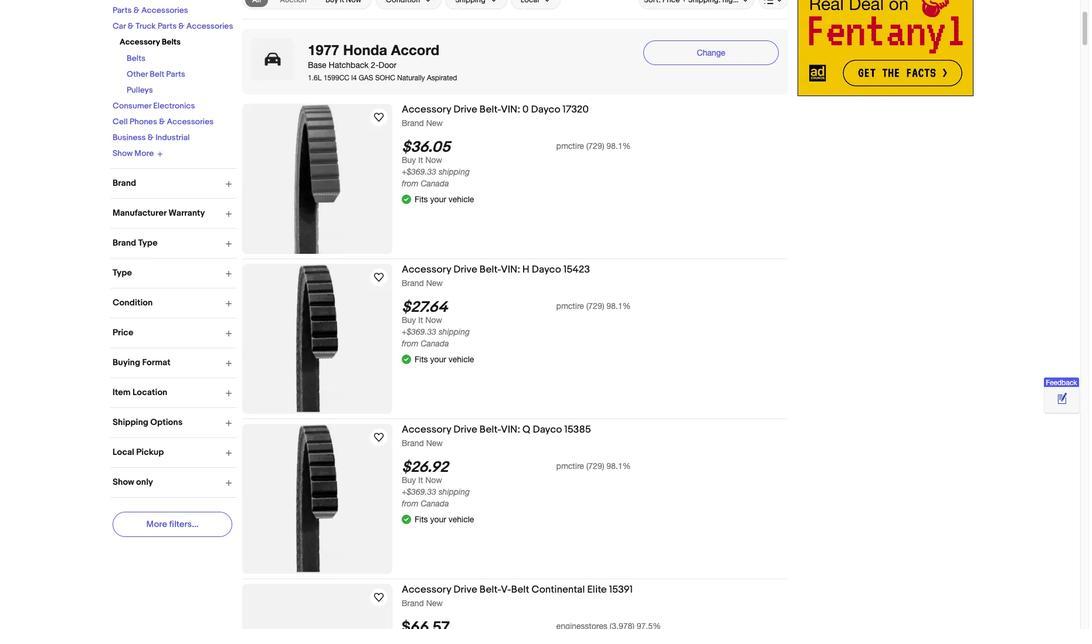 Task type: describe. For each thing, give the bounding box(es) containing it.
elite
[[588, 585, 607, 596]]

watch accessory drive belt-v-belt continental elite 15391 image
[[372, 591, 386, 605]]

accessory for $36.05
[[402, 104, 452, 116]]

(729) for $26.92
[[587, 462, 605, 471]]

local pickup
[[113, 447, 164, 458]]

other
[[127, 69, 148, 79]]

accessory belts
[[120, 37, 181, 47]]

brand inside accessory drive belt-vin: h dayco 15423 brand new
[[402, 279, 424, 288]]

pmctire for $27.64
[[557, 302, 584, 311]]

change
[[697, 48, 726, 58]]

accessory drive belt-vin: h dayco 15423 image
[[242, 264, 393, 414]]

accessory for $26.92
[[402, 424, 452, 436]]

manufacturer
[[113, 207, 167, 219]]

belt inside accessory drive belt-v-belt continental elite 15391 brand new
[[512, 585, 530, 596]]

17320
[[563, 104, 589, 116]]

other belt parts link
[[127, 69, 185, 79]]

& right car
[[128, 21, 134, 31]]

buy for $26.92
[[402, 476, 416, 485]]

watch accessory drive belt-vin: q dayco 15385 image
[[372, 431, 386, 445]]

v-
[[501, 585, 512, 596]]

accessory drive belt-vin: q dayco 15385 image
[[242, 424, 393, 575]]

pmctire (729) 98.1% buy it now +$369.33 shipping from canada for $27.64
[[402, 302, 631, 349]]

more inside more filters... button
[[146, 519, 167, 530]]

brand down the manufacturer
[[113, 237, 136, 249]]

manufacturer warranty
[[113, 207, 205, 219]]

now for $36.05
[[426, 156, 442, 165]]

base
[[308, 60, 327, 70]]

accessory drive belt-vin: q dayco 15385 heading
[[402, 424, 591, 436]]

accessory inside accessory drive belt-v-belt continental elite 15391 brand new
[[402, 585, 452, 596]]

phones
[[130, 117, 157, 127]]

feedback
[[1047, 379, 1078, 387]]

buying
[[113, 357, 140, 368]]

local pickup button
[[113, 447, 237, 458]]

cell phones & accessories link
[[113, 117, 214, 127]]

fits your vehicle for $27.64
[[415, 355, 474, 364]]

parts & accessories link
[[113, 5, 188, 15]]

pulleys
[[127, 85, 153, 95]]

belt- for $26.92
[[480, 424, 501, 436]]

accessory drive belt-vin: h dayco 15423 brand new
[[402, 264, 590, 288]]

item location button
[[113, 387, 237, 398]]

canada for $27.64
[[421, 339, 449, 349]]

industrial
[[156, 133, 190, 143]]

consumer electronics cell phones & accessories business & industrial
[[113, 101, 214, 143]]

gas
[[359, 74, 373, 82]]

1 vertical spatial parts
[[158, 21, 177, 31]]

drive inside accessory drive belt-v-belt continental elite 15391 brand new
[[454, 585, 478, 596]]

type button
[[113, 267, 237, 278]]

cell
[[113, 117, 128, 127]]

truck
[[136, 21, 156, 31]]

belts link
[[127, 53, 146, 63]]

business & industrial link
[[113, 133, 190, 143]]

q
[[523, 424, 531, 436]]

accessory drive belt-v-belt continental elite 15391 link
[[402, 585, 789, 599]]

hatchback
[[329, 60, 369, 70]]

shipping for $26.92
[[439, 488, 470, 497]]

it for $36.05
[[419, 156, 423, 165]]

fits your vehicle for $36.05
[[415, 195, 474, 204]]

h
[[523, 264, 530, 276]]

shipping
[[113, 417, 148, 428]]

brand button
[[113, 178, 237, 189]]

fits for $27.64
[[415, 355, 428, 364]]

shipping for $36.05
[[439, 167, 470, 177]]

and text__icon image for $27.64
[[402, 354, 411, 363]]

accord
[[391, 42, 440, 58]]

only
[[136, 477, 153, 488]]

show only button
[[113, 477, 237, 488]]

location
[[133, 387, 168, 398]]

belts inside belts other belt parts pulleys
[[127, 53, 146, 63]]

warranty
[[169, 207, 205, 219]]

buying format
[[113, 357, 171, 368]]

belt- inside accessory drive belt-v-belt continental elite 15391 brand new
[[480, 585, 501, 596]]

vehicle for $36.05
[[449, 195, 474, 204]]

1977 honda accord base hatchback 2-door 1.6l 1599cc l4 gas sohc naturally aspirated
[[308, 42, 457, 82]]

new inside accessory drive belt-v-belt continental elite 15391 brand new
[[427, 599, 443, 609]]

sohc
[[375, 74, 396, 82]]

belt- for $27.64
[[480, 264, 501, 276]]

it for $26.92
[[419, 476, 423, 485]]

it for $27.64
[[419, 316, 423, 325]]

business
[[113, 133, 146, 143]]

door
[[379, 60, 397, 70]]

show for show only
[[113, 477, 134, 488]]

accessory drive belt-vin: 0 dayco 17320 image
[[242, 104, 393, 254]]

your for $36.05
[[430, 195, 447, 204]]

more filters...
[[146, 519, 199, 530]]

15385
[[565, 424, 591, 436]]

brand inside accessory drive belt-v-belt continental elite 15391 brand new
[[402, 599, 424, 609]]

accessories inside consumer electronics cell phones & accessories business & industrial
[[167, 117, 214, 127]]

car
[[113, 21, 126, 31]]

honda
[[343, 42, 387, 58]]

brand type button
[[113, 237, 237, 249]]

parts inside belts other belt parts pulleys
[[166, 69, 185, 79]]

vin: for $36.05
[[501, 104, 521, 116]]

watch accessory drive belt-vin: 0 dayco 17320 image
[[372, 110, 386, 124]]

belts other belt parts pulleys
[[127, 53, 185, 95]]

1 vertical spatial type
[[113, 267, 132, 278]]

condition
[[113, 297, 153, 308]]

filters...
[[169, 519, 199, 530]]

price button
[[113, 327, 237, 338]]

price
[[113, 327, 133, 338]]

now for $27.64
[[426, 316, 442, 325]]

pmctire (729) 98.1% buy it now +$369.33 shipping from canada for $36.05
[[402, 142, 631, 189]]

brand inside accessory drive belt-vin: q dayco 15385 brand new
[[402, 439, 424, 448]]

new for $36.05
[[427, 119, 443, 128]]

show more
[[113, 149, 154, 159]]

show more button
[[113, 148, 163, 159]]

options
[[150, 417, 183, 428]]

+$369.33 for $27.64
[[402, 328, 437, 337]]

dayco for $26.92
[[533, 424, 563, 436]]

accessory drive belt-vin: 0 dayco 17320 brand new
[[402, 104, 589, 128]]

belt inside belts other belt parts pulleys
[[150, 69, 164, 79]]

1977
[[308, 42, 339, 58]]

brand type
[[113, 237, 158, 249]]

naturally
[[397, 74, 425, 82]]

& down parts & accessories link
[[179, 21, 185, 31]]

from for $26.92
[[402, 500, 419, 509]]



Task type: locate. For each thing, give the bounding box(es) containing it.
3 canada from the top
[[421, 500, 449, 509]]

2-
[[371, 60, 379, 70]]

your down $27.64
[[430, 355, 447, 364]]

98.1% for $27.64
[[607, 302, 631, 311]]

2 vertical spatial fits your vehicle
[[415, 515, 474, 524]]

1 vehicle from the top
[[449, 195, 474, 204]]

0 vertical spatial dayco
[[531, 104, 561, 116]]

All selected text field
[[252, 0, 261, 5]]

1 now from the top
[[426, 156, 442, 165]]

0 vertical spatial pmctire (729) 98.1% buy it now +$369.33 shipping from canada
[[402, 142, 631, 189]]

2 buy from the top
[[402, 316, 416, 325]]

vin: left h at the top of page
[[501, 264, 521, 276]]

1 vertical spatial and text__icon image
[[402, 354, 411, 363]]

1 vertical spatial your
[[430, 355, 447, 364]]

and text__icon image down $27.64
[[402, 354, 411, 363]]

& down phones at top
[[148, 133, 154, 143]]

show only
[[113, 477, 153, 488]]

3 pmctire from the top
[[557, 462, 584, 471]]

1 pmctire from the top
[[557, 142, 584, 151]]

2 vertical spatial accessories
[[167, 117, 214, 127]]

vin: left the 0
[[501, 104, 521, 116]]

(729) down accessory drive belt-vin: q dayco 15385 link on the bottom of page
[[587, 462, 605, 471]]

2 belt- from the top
[[480, 264, 501, 276]]

1 it from the top
[[419, 156, 423, 165]]

98.1% for $26.92
[[607, 462, 631, 471]]

1 vertical spatial fits your vehicle
[[415, 355, 474, 364]]

1 from from the top
[[402, 179, 419, 189]]

1 fits from the top
[[415, 195, 428, 204]]

electronics
[[153, 101, 195, 111]]

1 pmctire (729) 98.1% buy it now +$369.33 shipping from canada from the top
[[402, 142, 631, 189]]

+$369.33 down $26.92
[[402, 488, 437, 497]]

accessory drive belt-v-belt continental elite 15391 heading
[[402, 585, 633, 596]]

2 vertical spatial 98.1%
[[607, 462, 631, 471]]

pmctire down 15423
[[557, 302, 584, 311]]

0 vertical spatial vehicle
[[449, 195, 474, 204]]

3 now from the top
[[426, 476, 442, 485]]

1 98.1% from the top
[[607, 142, 631, 151]]

vin: inside accessory drive belt-vin: 0 dayco 17320 brand new
[[501, 104, 521, 116]]

type down the manufacturer
[[138, 237, 158, 249]]

and text__icon image down $36.05
[[402, 194, 411, 203]]

vin: inside accessory drive belt-vin: q dayco 15385 brand new
[[501, 424, 521, 436]]

vehicle for $27.64
[[449, 355, 474, 364]]

2 vertical spatial pmctire (729) 98.1% buy it now +$369.33 shipping from canada
[[402, 462, 631, 509]]

0 vertical spatial accessories
[[141, 5, 188, 15]]

new up $26.92
[[427, 439, 443, 448]]

and text__icon image for $26.92
[[402, 514, 411, 524]]

belt- inside accessory drive belt-vin: h dayco 15423 brand new
[[480, 264, 501, 276]]

1 vertical spatial (729)
[[587, 302, 605, 311]]

3 pmctire (729) 98.1% buy it now +$369.33 shipping from canada from the top
[[402, 462, 631, 509]]

pmctire (729) 98.1% buy it now +$369.33 shipping from canada down accessory drive belt-vin: 0 dayco 17320 brand new
[[402, 142, 631, 189]]

4 belt- from the top
[[480, 585, 501, 596]]

canada down $26.92
[[421, 500, 449, 509]]

2 vertical spatial pmctire
[[557, 462, 584, 471]]

accessory drive belt-vin: h dayco 15423 link
[[402, 264, 789, 278]]

(729) down accessory drive belt-vin: h dayco 15423 link
[[587, 302, 605, 311]]

2 vertical spatial your
[[430, 515, 447, 524]]

belt left continental
[[512, 585, 530, 596]]

(729) for $27.64
[[587, 302, 605, 311]]

1 new from the top
[[427, 119, 443, 128]]

$27.64
[[402, 299, 448, 317]]

new for $26.92
[[427, 439, 443, 448]]

0 vertical spatial now
[[426, 156, 442, 165]]

your for $26.92
[[430, 515, 447, 524]]

0 vertical spatial your
[[430, 195, 447, 204]]

0 vertical spatial canada
[[421, 179, 449, 189]]

accessory drive belt-vin: q dayco 15385 link
[[402, 424, 789, 438]]

item location
[[113, 387, 168, 398]]

pmctire down 15385
[[557, 462, 584, 471]]

0 vertical spatial vin:
[[501, 104, 521, 116]]

0 vertical spatial belts
[[162, 37, 181, 47]]

new inside accessory drive belt-vin: h dayco 15423 brand new
[[427, 279, 443, 288]]

1 vertical spatial accessories
[[186, 21, 233, 31]]

2 drive from the top
[[454, 264, 478, 276]]

1 fits your vehicle from the top
[[415, 195, 474, 204]]

1 vertical spatial from
[[402, 339, 419, 349]]

more left filters...
[[146, 519, 167, 530]]

1 vertical spatial pmctire (729) 98.1% buy it now +$369.33 shipping from canada
[[402, 302, 631, 349]]

vin:
[[501, 104, 521, 116], [501, 264, 521, 276], [501, 424, 521, 436]]

+$369.33 for $26.92
[[402, 488, 437, 497]]

from down $36.05
[[402, 179, 419, 189]]

canada for $36.05
[[421, 179, 449, 189]]

2 pmctire from the top
[[557, 302, 584, 311]]

0 horizontal spatial type
[[113, 267, 132, 278]]

+$369.33
[[402, 167, 437, 177], [402, 328, 437, 337], [402, 488, 437, 497]]

belt- inside accessory drive belt-vin: q dayco 15385 brand new
[[480, 424, 501, 436]]

1 vertical spatial 98.1%
[[607, 302, 631, 311]]

2 vertical spatial fits
[[415, 515, 428, 524]]

0 vertical spatial more
[[135, 149, 154, 159]]

shipping down $26.92
[[439, 488, 470, 497]]

from down $26.92
[[402, 500, 419, 509]]

pmctire for $36.05
[[557, 142, 584, 151]]

0 vertical spatial fits your vehicle
[[415, 195, 474, 204]]

1 your from the top
[[430, 195, 447, 204]]

3 (729) from the top
[[587, 462, 605, 471]]

1 belt- from the top
[[480, 104, 501, 116]]

fits your vehicle down $27.64
[[415, 355, 474, 364]]

2 from from the top
[[402, 339, 419, 349]]

2 vertical spatial +$369.33
[[402, 488, 437, 497]]

fits down $26.92
[[415, 515, 428, 524]]

parts up electronics
[[166, 69, 185, 79]]

0 vertical spatial shipping
[[439, 167, 470, 177]]

belts
[[162, 37, 181, 47], [127, 53, 146, 63]]

2 new from the top
[[427, 279, 443, 288]]

2 pmctire (729) 98.1% buy it now +$369.33 shipping from canada from the top
[[402, 302, 631, 349]]

brand down show more
[[113, 178, 136, 189]]

2 (729) from the top
[[587, 302, 605, 311]]

show down business
[[113, 149, 133, 159]]

fits your vehicle for $26.92
[[415, 515, 474, 524]]

& down consumer electronics link
[[159, 117, 165, 127]]

dayco right q
[[533, 424, 563, 436]]

1 vin: from the top
[[501, 104, 521, 116]]

manufacturer warranty button
[[113, 207, 237, 219]]

1 shipping from the top
[[439, 167, 470, 177]]

format
[[142, 357, 171, 368]]

aspirated
[[427, 74, 457, 82]]

2 vin: from the top
[[501, 264, 521, 276]]

parts & accessories car & truck parts & accessories
[[113, 5, 233, 31]]

(729)
[[587, 142, 605, 151], [587, 302, 605, 311], [587, 462, 605, 471]]

1 canada from the top
[[421, 179, 449, 189]]

parts up car
[[113, 5, 132, 15]]

2 fits from the top
[[415, 355, 428, 364]]

0 vertical spatial it
[[419, 156, 423, 165]]

new inside accessory drive belt-vin: q dayco 15385 brand new
[[427, 439, 443, 448]]

1 vertical spatial dayco
[[532, 264, 562, 276]]

2 vertical spatial (729)
[[587, 462, 605, 471]]

accessory inside accessory drive belt-vin: h dayco 15423 brand new
[[402, 264, 452, 276]]

0 vertical spatial parts
[[113, 5, 132, 15]]

buy for $27.64
[[402, 316, 416, 325]]

parts right truck
[[158, 21, 177, 31]]

show for show more
[[113, 149, 133, 159]]

fits for $26.92
[[415, 515, 428, 524]]

2 +$369.33 from the top
[[402, 328, 437, 337]]

1 horizontal spatial belt
[[512, 585, 530, 596]]

98.1% for $36.05
[[607, 142, 631, 151]]

drive inside accessory drive belt-vin: 0 dayco 17320 brand new
[[454, 104, 478, 116]]

1 drive from the top
[[454, 104, 478, 116]]

show inside button
[[113, 149, 133, 159]]

&
[[134, 5, 140, 15], [128, 21, 134, 31], [179, 21, 185, 31], [159, 117, 165, 127], [148, 133, 154, 143]]

belt right other
[[150, 69, 164, 79]]

1 +$369.33 from the top
[[402, 167, 437, 177]]

2 vertical spatial vin:
[[501, 424, 521, 436]]

2 vertical spatial now
[[426, 476, 442, 485]]

drive for $26.92
[[454, 424, 478, 436]]

brand right watch accessory drive belt-v-belt continental elite 15391 image
[[402, 599, 424, 609]]

3 and text__icon image from the top
[[402, 514, 411, 524]]

0 vertical spatial type
[[138, 237, 158, 249]]

3 vehicle from the top
[[449, 515, 474, 524]]

drive for $36.05
[[454, 104, 478, 116]]

dayco inside accessory drive belt-vin: 0 dayco 17320 brand new
[[531, 104, 561, 116]]

1 vertical spatial show
[[113, 477, 134, 488]]

1599cc
[[324, 74, 350, 82]]

$36.05
[[402, 139, 451, 157]]

3 +$369.33 from the top
[[402, 488, 437, 497]]

2 it from the top
[[419, 316, 423, 325]]

1 vertical spatial now
[[426, 316, 442, 325]]

car & truck parts & accessories link
[[113, 21, 233, 31]]

3 vin: from the top
[[501, 424, 521, 436]]

2 vehicle from the top
[[449, 355, 474, 364]]

shipping for $27.64
[[439, 328, 470, 337]]

2 show from the top
[[113, 477, 134, 488]]

vehicle
[[449, 195, 474, 204], [449, 355, 474, 364], [449, 515, 474, 524]]

accessory drive belt-v-belt continental elite 15391 brand new
[[402, 585, 633, 609]]

pmctire (729) 98.1% buy it now +$369.33 shipping from canada down accessory drive belt-vin: q dayco 15385 brand new
[[402, 462, 631, 509]]

your down $26.92
[[430, 515, 447, 524]]

fits your vehicle down $36.05
[[415, 195, 474, 204]]

now for $26.92
[[426, 476, 442, 485]]

buy for $36.05
[[402, 156, 416, 165]]

1.6l
[[308, 74, 322, 82]]

change button
[[644, 40, 779, 65]]

+$369.33 for $36.05
[[402, 167, 437, 177]]

& up truck
[[134, 5, 140, 15]]

0 vertical spatial show
[[113, 149, 133, 159]]

4 drive from the top
[[454, 585, 478, 596]]

3 belt- from the top
[[480, 424, 501, 436]]

2 vertical spatial it
[[419, 476, 423, 485]]

dayco right h at the top of page
[[532, 264, 562, 276]]

fits for $36.05
[[415, 195, 428, 204]]

0 horizontal spatial belt
[[150, 69, 164, 79]]

consumer
[[113, 101, 151, 111]]

more inside show more button
[[135, 149, 154, 159]]

1 vertical spatial more
[[146, 519, 167, 530]]

shipping down $27.64
[[439, 328, 470, 337]]

brand up $36.05
[[402, 119, 424, 128]]

2 vertical spatial parts
[[166, 69, 185, 79]]

new up $36.05
[[427, 119, 443, 128]]

dayco inside accessory drive belt-vin: q dayco 15385 brand new
[[533, 424, 563, 436]]

pmctire down 17320
[[557, 142, 584, 151]]

0 vertical spatial buy
[[402, 156, 416, 165]]

pmctire (729) 98.1% buy it now +$369.33 shipping from canada for $26.92
[[402, 462, 631, 509]]

from down $27.64
[[402, 339, 419, 349]]

accessory drive belt-vin: q dayco 15385 brand new
[[402, 424, 591, 448]]

accessory inside accessory drive belt-vin: 0 dayco 17320 brand new
[[402, 104, 452, 116]]

vehicle for $26.92
[[449, 515, 474, 524]]

buying format button
[[113, 357, 237, 368]]

accessory up the belts link
[[120, 37, 160, 47]]

1 vertical spatial buy
[[402, 316, 416, 325]]

canada for $26.92
[[421, 500, 449, 509]]

1 vertical spatial +$369.33
[[402, 328, 437, 337]]

your down $36.05
[[430, 195, 447, 204]]

0 vertical spatial pmctire
[[557, 142, 584, 151]]

shipping options
[[113, 417, 183, 428]]

1 vertical spatial pmctire
[[557, 302, 584, 311]]

2 vertical spatial dayco
[[533, 424, 563, 436]]

accessory drive belt-vin: 0 dayco 17320 link
[[402, 104, 789, 118]]

new up $27.64
[[427, 279, 443, 288]]

3 it from the top
[[419, 476, 423, 485]]

2 and text__icon image from the top
[[402, 354, 411, 363]]

(729) down accessory drive belt-vin: 0 dayco 17320 link
[[587, 142, 605, 151]]

dayco for $36.05
[[531, 104, 561, 116]]

belt- for $36.05
[[480, 104, 501, 116]]

drive for $27.64
[[454, 264, 478, 276]]

1 (729) from the top
[[587, 142, 605, 151]]

3 your from the top
[[430, 515, 447, 524]]

3 shipping from the top
[[439, 488, 470, 497]]

advertisement region
[[798, 0, 974, 96]]

fits your vehicle down $26.92
[[415, 515, 474, 524]]

2 canada from the top
[[421, 339, 449, 349]]

now
[[426, 156, 442, 165], [426, 316, 442, 325], [426, 476, 442, 485]]

new inside accessory drive belt-vin: 0 dayco 17320 brand new
[[427, 119, 443, 128]]

canada down $36.05
[[421, 179, 449, 189]]

1 vertical spatial belts
[[127, 53, 146, 63]]

0 vertical spatial fits
[[415, 195, 428, 204]]

0 vertical spatial +$369.33
[[402, 167, 437, 177]]

2 now from the top
[[426, 316, 442, 325]]

98.1% down accessory drive belt-vin: 0 dayco 17320 link
[[607, 142, 631, 151]]

3 new from the top
[[427, 439, 443, 448]]

3 buy from the top
[[402, 476, 416, 485]]

brand up $26.92
[[402, 439, 424, 448]]

accessory drive belt-vin: 0 dayco 17320 heading
[[402, 104, 589, 116]]

new
[[427, 119, 443, 128], [427, 279, 443, 288], [427, 439, 443, 448], [427, 599, 443, 609]]

vin: left q
[[501, 424, 521, 436]]

type up condition
[[113, 267, 132, 278]]

belt- inside accessory drive belt-vin: 0 dayco 17320 brand new
[[480, 104, 501, 116]]

2 98.1% from the top
[[607, 302, 631, 311]]

fits down $27.64
[[415, 355, 428, 364]]

pmctire (729) 98.1% buy it now +$369.33 shipping from canada down accessory drive belt-vin: h dayco 15423 brand new
[[402, 302, 631, 349]]

1 vertical spatial vehicle
[[449, 355, 474, 364]]

pmctire (729) 98.1% buy it now +$369.33 shipping from canada
[[402, 142, 631, 189], [402, 302, 631, 349], [402, 462, 631, 509]]

1 horizontal spatial type
[[138, 237, 158, 249]]

2 your from the top
[[430, 355, 447, 364]]

accessories
[[141, 5, 188, 15], [186, 21, 233, 31], [167, 117, 214, 127]]

fits
[[415, 195, 428, 204], [415, 355, 428, 364], [415, 515, 428, 524]]

brand inside accessory drive belt-vin: 0 dayco 17320 brand new
[[402, 119, 424, 128]]

brand
[[402, 119, 424, 128], [113, 178, 136, 189], [113, 237, 136, 249], [402, 279, 424, 288], [402, 439, 424, 448], [402, 599, 424, 609]]

0 vertical spatial 98.1%
[[607, 142, 631, 151]]

3 fits your vehicle from the top
[[415, 515, 474, 524]]

(729) for $36.05
[[587, 142, 605, 151]]

accessory up $26.92
[[402, 424, 452, 436]]

+$369.33 down $27.64
[[402, 328, 437, 337]]

1 show from the top
[[113, 149, 133, 159]]

vin: inside accessory drive belt-vin: h dayco 15423 brand new
[[501, 264, 521, 276]]

more down business & industrial link
[[135, 149, 154, 159]]

canada down $27.64
[[421, 339, 449, 349]]

accessory down naturally
[[402, 104, 452, 116]]

drive inside accessory drive belt-vin: q dayco 15385 brand new
[[454, 424, 478, 436]]

3 fits from the top
[[415, 515, 428, 524]]

accessory for $27.64
[[402, 264, 452, 276]]

1 vertical spatial canada
[[421, 339, 449, 349]]

0 vertical spatial from
[[402, 179, 419, 189]]

15423
[[564, 264, 590, 276]]

l4
[[352, 74, 357, 82]]

brand up $27.64
[[402, 279, 424, 288]]

3 drive from the top
[[454, 424, 478, 436]]

+$369.33 down $36.05
[[402, 167, 437, 177]]

0
[[523, 104, 529, 116]]

parts
[[113, 5, 132, 15], [158, 21, 177, 31], [166, 69, 185, 79]]

show left "only"
[[113, 477, 134, 488]]

0 vertical spatial (729)
[[587, 142, 605, 151]]

drive inside accessory drive belt-vin: h dayco 15423 brand new
[[454, 264, 478, 276]]

shipping down $36.05
[[439, 167, 470, 177]]

accessory up $27.64
[[402, 264, 452, 276]]

vin: for $27.64
[[501, 264, 521, 276]]

condition button
[[113, 297, 237, 308]]

0 vertical spatial belt
[[150, 69, 164, 79]]

98.1% down accessory drive belt-vin: q dayco 15385 link on the bottom of page
[[607, 462, 631, 471]]

belts up other
[[127, 53, 146, 63]]

dayco for $27.64
[[532, 264, 562, 276]]

from for $27.64
[[402, 339, 419, 349]]

shipping options button
[[113, 417, 237, 428]]

1 horizontal spatial belts
[[162, 37, 181, 47]]

fits your vehicle
[[415, 195, 474, 204], [415, 355, 474, 364], [415, 515, 474, 524]]

1 vertical spatial belt
[[512, 585, 530, 596]]

consumer electronics link
[[113, 101, 195, 111]]

pmctire for $26.92
[[557, 462, 584, 471]]

accessory inside accessory drive belt-vin: q dayco 15385 brand new
[[402, 424, 452, 436]]

canada
[[421, 179, 449, 189], [421, 339, 449, 349], [421, 500, 449, 509]]

watch accessory drive belt-vin: h dayco 15423 image
[[372, 271, 386, 285]]

new for $27.64
[[427, 279, 443, 288]]

belt-
[[480, 104, 501, 116], [480, 264, 501, 276], [480, 424, 501, 436], [480, 585, 501, 596]]

4 new from the top
[[427, 599, 443, 609]]

accessory right watch accessory drive belt-v-belt continental elite 15391 image
[[402, 585, 452, 596]]

listing options selector. list view selected. image
[[765, 0, 783, 5]]

2 vertical spatial canada
[[421, 500, 449, 509]]

continental
[[532, 585, 585, 596]]

3 98.1% from the top
[[607, 462, 631, 471]]

1 buy from the top
[[402, 156, 416, 165]]

2 vertical spatial from
[[402, 500, 419, 509]]

3 from from the top
[[402, 500, 419, 509]]

buy
[[402, 156, 416, 165], [402, 316, 416, 325], [402, 476, 416, 485]]

and text__icon image for $36.05
[[402, 194, 411, 203]]

belt
[[150, 69, 164, 79], [512, 585, 530, 596]]

2 vertical spatial vehicle
[[449, 515, 474, 524]]

pickup
[[136, 447, 164, 458]]

more
[[135, 149, 154, 159], [146, 519, 167, 530]]

and text__icon image
[[402, 194, 411, 203], [402, 354, 411, 363], [402, 514, 411, 524]]

15391
[[610, 585, 633, 596]]

your for $27.64
[[430, 355, 447, 364]]

98.1% down accessory drive belt-vin: h dayco 15423 link
[[607, 302, 631, 311]]

dayco right the 0
[[531, 104, 561, 116]]

0 horizontal spatial belts
[[127, 53, 146, 63]]

belts down car & truck parts & accessories 'link'
[[162, 37, 181, 47]]

2 fits your vehicle from the top
[[415, 355, 474, 364]]

from for $36.05
[[402, 179, 419, 189]]

1 vertical spatial fits
[[415, 355, 428, 364]]

vin: for $26.92
[[501, 424, 521, 436]]

more filters... button
[[113, 512, 232, 537]]

2 vertical spatial buy
[[402, 476, 416, 485]]

$26.92
[[402, 459, 449, 477]]

1 and text__icon image from the top
[[402, 194, 411, 203]]

dayco inside accessory drive belt-vin: h dayco 15423 brand new
[[532, 264, 562, 276]]

item
[[113, 387, 131, 398]]

1 vertical spatial shipping
[[439, 328, 470, 337]]

dayco
[[531, 104, 561, 116], [532, 264, 562, 276], [533, 424, 563, 436]]

pulleys link
[[127, 85, 153, 95]]

accessory
[[120, 37, 160, 47], [402, 104, 452, 116], [402, 264, 452, 276], [402, 424, 452, 436], [402, 585, 452, 596]]

0 vertical spatial and text__icon image
[[402, 194, 411, 203]]

98.1%
[[607, 142, 631, 151], [607, 302, 631, 311], [607, 462, 631, 471]]

2 shipping from the top
[[439, 328, 470, 337]]

accessory drive belt-vin: h dayco 15423 heading
[[402, 264, 590, 276]]

2 vertical spatial shipping
[[439, 488, 470, 497]]

1 vertical spatial vin:
[[501, 264, 521, 276]]

fits down $36.05
[[415, 195, 428, 204]]

local
[[113, 447, 134, 458]]

1 vertical spatial it
[[419, 316, 423, 325]]

and text__icon image down $26.92
[[402, 514, 411, 524]]

2 vertical spatial and text__icon image
[[402, 514, 411, 524]]

it
[[419, 156, 423, 165], [419, 316, 423, 325], [419, 476, 423, 485]]

new right watch accessory drive belt-v-belt continental elite 15391 image
[[427, 599, 443, 609]]



Task type: vqa. For each thing, say whether or not it's contained in the screenshot.
Show only Show
yes



